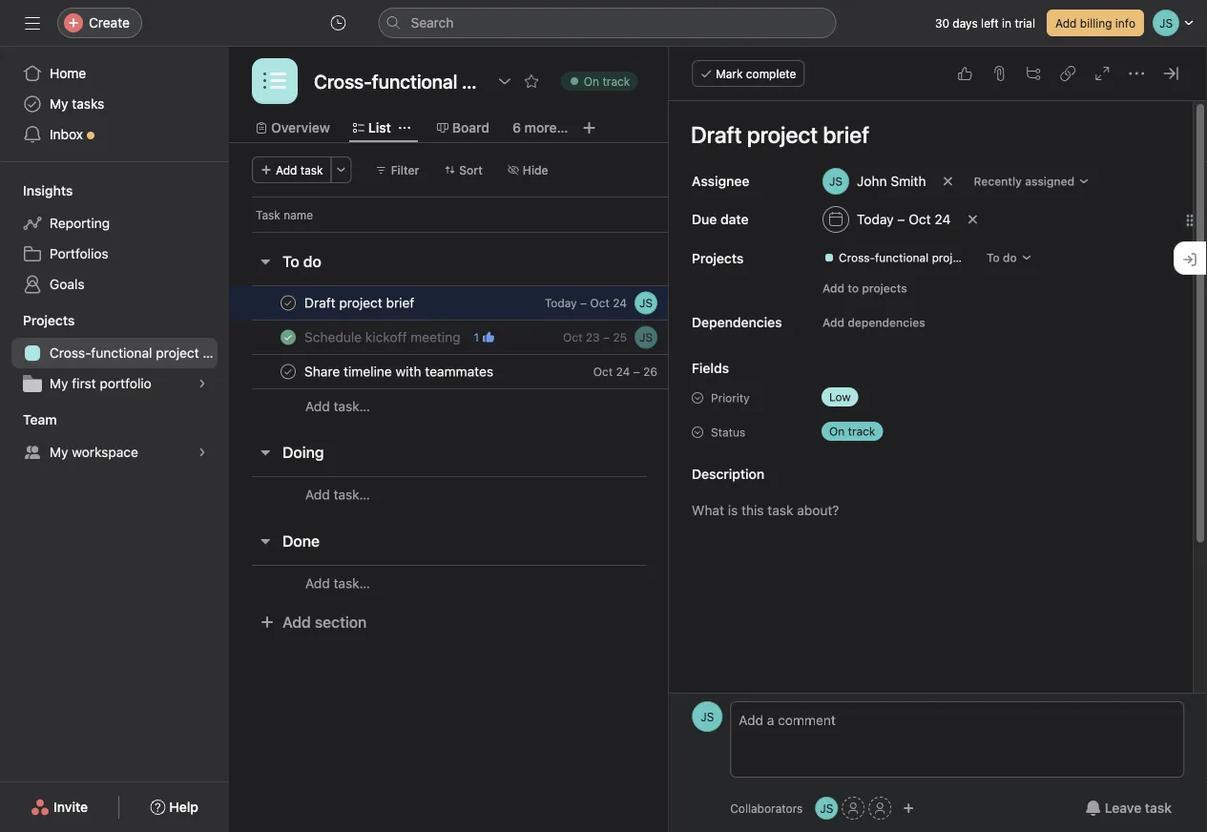 Task type: describe. For each thing, give the bounding box(es) containing it.
description
[[692, 466, 765, 482]]

Schedule kickoff meeting text field
[[301, 328, 466, 347]]

do inside to do button
[[303, 252, 321, 271]]

my workspace link
[[11, 437, 218, 468]]

30 days left in trial
[[935, 16, 1035, 30]]

row containing 1
[[229, 320, 740, 355]]

workspace
[[72, 444, 138, 460]]

search
[[411, 15, 454, 31]]

copy task link image
[[1060, 66, 1075, 81]]

dependencies
[[692, 314, 782, 330]]

list image
[[263, 70, 286, 93]]

mark complete button
[[692, 60, 805, 87]]

doing
[[282, 443, 324, 461]]

more actions for this task image
[[1129, 66, 1144, 81]]

recently assigned
[[974, 175, 1075, 188]]

recently
[[974, 175, 1022, 188]]

task name
[[256, 208, 313, 221]]

add task… for the add task… button corresponding to second collapse task list for this section icon from the bottom of the page
[[305, 487, 370, 502]]

projects
[[862, 281, 907, 295]]

3 task… from the top
[[334, 575, 370, 591]]

on inside popup button
[[584, 74, 599, 88]]

add task… button for 1st collapse task list for this section icon from the bottom
[[305, 573, 370, 594]]

completed image for schedule kickoff meeting text field
[[277, 326, 300, 349]]

cross-functional project plan link inside draft project brief dialog
[[816, 248, 996, 267]]

filter button
[[367, 156, 428, 183]]

trial
[[1015, 16, 1035, 30]]

my tasks link
[[11, 89, 218, 119]]

today inside draft project brief dialog
[[857, 211, 894, 227]]

portfolios
[[50, 246, 108, 261]]

help button
[[138, 790, 211, 824]]

today inside draft project brief cell
[[545, 296, 577, 310]]

leave task
[[1105, 800, 1172, 816]]

track inside on track popup button
[[603, 74, 630, 88]]

done button
[[282, 524, 320, 558]]

move tasks between sections image
[[536, 332, 548, 343]]

first
[[72, 375, 96, 391]]

due date
[[692, 211, 749, 227]]

leave
[[1105, 800, 1141, 816]]

project inside dialog
[[932, 251, 970, 264]]

add a task to this section image
[[334, 445, 349, 460]]

6 more…
[[512, 120, 568, 135]]

task name row
[[229, 197, 740, 232]]

section
[[315, 613, 367, 631]]

0 horizontal spatial to do
[[282, 252, 321, 271]]

list link
[[353, 117, 391, 138]]

do inside to do popup button
[[1003, 251, 1017, 264]]

sort button
[[435, 156, 491, 183]]

portfolio
[[100, 375, 151, 391]]

projects element
[[0, 303, 229, 403]]

inbox
[[50, 126, 83, 142]]

add or remove collaborators image
[[903, 802, 914, 814]]

home
[[50, 65, 86, 81]]

2 collapse task list for this section image from the top
[[258, 533, 273, 549]]

main content inside draft project brief dialog
[[671, 101, 1191, 832]]

recently assigned button
[[965, 168, 1099, 195]]

Share timeline with teammates text field
[[301, 362, 499, 381]]

1
[[474, 331, 479, 344]]

overview
[[271, 120, 330, 135]]

name
[[284, 208, 313, 221]]

attachments: add a file to this task, draft project brief image
[[991, 66, 1007, 81]]

oct 23 – 25
[[563, 331, 627, 344]]

add task… for 1st collapse task list for this section icon from the bottom's the add task… button
[[305, 575, 370, 591]]

add task… for 3rd the add task… button from the bottom
[[305, 398, 370, 414]]

my tasks
[[50, 96, 104, 112]]

header to do tree grid
[[229, 285, 740, 424]]

smith
[[891, 173, 926, 189]]

see details, my workspace image
[[197, 447, 208, 458]]

fields
[[692, 360, 729, 376]]

cross-functional project plan link inside projects element
[[11, 338, 229, 368]]

6
[[512, 120, 521, 135]]

hide
[[523, 163, 548, 177]]

leave task button
[[1073, 791, 1184, 825]]

doing button
[[282, 435, 324, 469]]

to do button
[[282, 244, 321, 279]]

collapse task list for this section image
[[258, 254, 273, 269]]

board link
[[437, 117, 490, 138]]

add subtask image
[[1026, 66, 1041, 81]]

Draft project brief text field
[[301, 293, 420, 313]]

portfolios link
[[11, 239, 218, 269]]

john smith
[[857, 173, 926, 189]]

oct inside share timeline with teammates 'cell'
[[593, 365, 613, 378]]

task for leave task
[[1145, 800, 1172, 816]]

projects inside dropdown button
[[23, 313, 75, 328]]

share timeline with teammates cell
[[229, 354, 670, 389]]

priority
[[711, 391, 750, 405]]

on track inside on track dropdown button
[[829, 425, 876, 438]]

john
[[857, 173, 887, 189]]

reporting
[[50, 215, 110, 231]]

oct inside schedule kickoff meeting cell
[[563, 331, 582, 344]]

plan inside projects element
[[203, 345, 229, 361]]

projects button
[[0, 311, 75, 330]]

26
[[643, 365, 657, 378]]

insights button
[[0, 181, 73, 200]]

status
[[711, 426, 746, 439]]

close details image
[[1163, 66, 1178, 81]]

more actions image
[[336, 164, 347, 176]]

low
[[829, 390, 851, 404]]

add inside add task button
[[276, 163, 297, 177]]

overview link
[[256, 117, 330, 138]]

projects inside draft project brief dialog
[[692, 250, 744, 266]]

1 add task… button from the top
[[305, 396, 370, 417]]

my for my first portfolio
[[50, 375, 68, 391]]

cross- inside projects element
[[50, 345, 91, 361]]

on track inside on track popup button
[[584, 74, 630, 88]]

to do button
[[978, 244, 1041, 271]]

add task… button for second collapse task list for this section icon from the bottom of the page
[[305, 484, 370, 505]]

to inside popup button
[[987, 251, 1000, 264]]

add section button
[[252, 605, 374, 639]]

search button
[[378, 8, 836, 38]]

complete
[[746, 67, 796, 80]]

invite
[[53, 799, 88, 815]]

goals link
[[11, 269, 218, 300]]

on inside dropdown button
[[829, 425, 845, 438]]

add inside add to projects button
[[823, 281, 845, 295]]

assignee
[[692, 173, 750, 189]]

– inside share timeline with teammates 'cell'
[[633, 365, 640, 378]]

1 button
[[470, 328, 498, 347]]

row containing oct 24
[[229, 354, 740, 389]]

add dependencies button
[[814, 309, 934, 336]]

teams element
[[0, 403, 229, 471]]



Task type: vqa. For each thing, say whether or not it's contained in the screenshot.
the leftmost To
yes



Task type: locate. For each thing, give the bounding box(es) containing it.
cross-functional project plan inside projects element
[[50, 345, 229, 361]]

– inside schedule kickoff meeting cell
[[603, 331, 610, 344]]

cross-functional project plan link up portfolio
[[11, 338, 229, 368]]

3 add task… button from the top
[[305, 573, 370, 594]]

draft project brief cell
[[229, 285, 670, 321]]

invite button
[[18, 790, 100, 824]]

draft project brief dialog
[[669, 47, 1207, 832]]

Task Name text field
[[679, 113, 1170, 156]]

completed image for the share timeline with teammates text box
[[277, 360, 300, 383]]

cross- up to
[[839, 251, 875, 264]]

to do
[[987, 251, 1017, 264], [282, 252, 321, 271]]

clear due date image
[[967, 214, 979, 225]]

add billing info
[[1055, 16, 1136, 30]]

cross-functional project plan link up projects
[[816, 248, 996, 267]]

cross-functional project plan up portfolio
[[50, 345, 229, 361]]

0 vertical spatial track
[[603, 74, 630, 88]]

see details, my first portfolio image
[[197, 378, 208, 389]]

my for my workspace
[[50, 444, 68, 460]]

cross-functional project plan
[[839, 251, 996, 264], [50, 345, 229, 361]]

oct down oct 23 – 25
[[593, 365, 613, 378]]

to inside button
[[282, 252, 299, 271]]

projects down due date
[[692, 250, 744, 266]]

today up move tasks between sections icon
[[545, 296, 577, 310]]

search list box
[[378, 8, 836, 38]]

today – oct 24 up 23
[[545, 296, 627, 310]]

24
[[935, 211, 951, 227], [613, 296, 627, 310], [616, 365, 630, 378]]

2 vertical spatial add task… button
[[305, 573, 370, 594]]

js
[[639, 296, 653, 310], [639, 331, 653, 344], [701, 710, 714, 723], [820, 802, 833, 815]]

completed image
[[277, 326, 300, 349], [277, 360, 300, 383]]

plan up see details, my first portfolio icon
[[203, 345, 229, 361]]

1 vertical spatial cross-
[[50, 345, 91, 361]]

0 vertical spatial today
[[857, 211, 894, 227]]

add up add section button
[[305, 575, 330, 591]]

plan down clear due date icon
[[973, 251, 996, 264]]

0 likes. click to like this task image
[[957, 66, 972, 81]]

task
[[256, 208, 280, 221]]

0 horizontal spatial plan
[[203, 345, 229, 361]]

0 vertical spatial cross-functional project plan link
[[816, 248, 996, 267]]

track inside on track dropdown button
[[848, 425, 876, 438]]

on track button
[[552, 68, 646, 94]]

add task… up 'add a task to this section' image
[[305, 398, 370, 414]]

1 horizontal spatial task
[[1145, 800, 1172, 816]]

to do down recently
[[987, 251, 1017, 264]]

oct left 23
[[563, 331, 582, 344]]

insights element
[[0, 174, 229, 303]]

functional
[[875, 251, 929, 264], [91, 345, 152, 361]]

completed image down completed icon
[[277, 326, 300, 349]]

low button
[[814, 384, 929, 410]]

30
[[935, 16, 949, 30]]

mark
[[716, 67, 743, 80]]

js inside button
[[639, 296, 653, 310]]

reporting link
[[11, 208, 218, 239]]

1 vertical spatial cross-functional project plan
[[50, 345, 229, 361]]

task… inside the header to do tree grid
[[334, 398, 370, 414]]

24 inside draft project brief dialog
[[935, 211, 951, 227]]

projects down 'goals'
[[23, 313, 75, 328]]

1 horizontal spatial cross-functional project plan link
[[816, 248, 996, 267]]

oct inside draft project brief dialog
[[909, 211, 931, 227]]

my inside teams element
[[50, 444, 68, 460]]

full screen image
[[1094, 66, 1110, 81]]

inbox link
[[11, 119, 218, 150]]

0 vertical spatial today – oct 24
[[857, 211, 951, 227]]

1 vertical spatial add task… button
[[305, 484, 370, 505]]

1 add task… from the top
[[305, 398, 370, 414]]

add inside the header to do tree grid
[[305, 398, 330, 414]]

task right the leave
[[1145, 800, 1172, 816]]

history image
[[331, 15, 346, 31]]

1 task… from the top
[[334, 398, 370, 414]]

1 horizontal spatial track
[[848, 425, 876, 438]]

1 vertical spatial my
[[50, 375, 68, 391]]

projects
[[692, 250, 744, 266], [23, 313, 75, 328]]

1 horizontal spatial today
[[857, 211, 894, 227]]

– down "smith"
[[898, 211, 905, 227]]

global element
[[0, 47, 229, 161]]

add task… button up section
[[305, 573, 370, 594]]

my left the tasks
[[50, 96, 68, 112]]

cross-functional project plan up projects
[[839, 251, 996, 264]]

to
[[848, 281, 859, 295]]

team button
[[0, 410, 57, 429]]

– up 23
[[580, 296, 587, 310]]

today – oct 24 inside draft project brief cell
[[545, 296, 627, 310]]

– left 25
[[603, 331, 610, 344]]

1 vertical spatial project
[[156, 345, 199, 361]]

my first portfolio link
[[11, 368, 218, 399]]

on track button
[[814, 418, 929, 445]]

0 horizontal spatial cross-functional project plan link
[[11, 338, 229, 368]]

dependencies
[[848, 316, 926, 329]]

today down john smith dropdown button
[[857, 211, 894, 227]]

completed checkbox for oct
[[277, 360, 300, 383]]

1 vertical spatial today – oct 24
[[545, 296, 627, 310]]

1 horizontal spatial on track
[[829, 425, 876, 438]]

add inside add dependencies button
[[823, 316, 845, 329]]

my first portfolio
[[50, 375, 151, 391]]

2 vertical spatial add task…
[[305, 575, 370, 591]]

add down doing
[[305, 487, 330, 502]]

add task… inside the header to do tree grid
[[305, 398, 370, 414]]

add task
[[276, 163, 323, 177]]

add left section
[[282, 613, 311, 631]]

0 horizontal spatial task
[[300, 163, 323, 177]]

1 my from the top
[[50, 96, 68, 112]]

add dependencies
[[823, 316, 926, 329]]

track down low dropdown button
[[848, 425, 876, 438]]

add task… row for second collapse task list for this section icon from the bottom of the page
[[229, 476, 740, 512]]

0 vertical spatial task
[[300, 163, 323, 177]]

add left to
[[823, 281, 845, 295]]

0 vertical spatial on track
[[584, 74, 630, 88]]

task… up 'add a task to this section' image
[[334, 398, 370, 414]]

0 vertical spatial on
[[584, 74, 599, 88]]

24 left clear due date icon
[[935, 211, 951, 227]]

main content containing assignee
[[671, 101, 1191, 832]]

add down add to projects button on the top of the page
[[823, 316, 845, 329]]

do down recently
[[1003, 251, 1017, 264]]

0 horizontal spatial project
[[156, 345, 199, 361]]

functional up projects
[[875, 251, 929, 264]]

collapse task list for this section image left doing button
[[258, 445, 273, 460]]

my down team
[[50, 444, 68, 460]]

js button
[[635, 292, 657, 314], [635, 326, 657, 349], [692, 701, 723, 732], [815, 797, 838, 820]]

do right collapse task list for this section image
[[303, 252, 321, 271]]

collapse task list for this section image
[[258, 445, 273, 460], [258, 533, 273, 549]]

today – oct 24
[[857, 211, 951, 227], [545, 296, 627, 310]]

0 vertical spatial task…
[[334, 398, 370, 414]]

to do inside popup button
[[987, 251, 1017, 264]]

1 vertical spatial add task… row
[[229, 476, 740, 512]]

0 vertical spatial completed image
[[277, 326, 300, 349]]

sort
[[459, 163, 483, 177]]

left
[[981, 16, 999, 30]]

0 vertical spatial add task… button
[[305, 396, 370, 417]]

plan
[[973, 251, 996, 264], [203, 345, 229, 361]]

0 vertical spatial my
[[50, 96, 68, 112]]

to right collapse task list for this section image
[[282, 252, 299, 271]]

add task… down 'add a task to this section' image
[[305, 487, 370, 502]]

– inside draft project brief dialog
[[898, 211, 905, 227]]

0 vertical spatial projects
[[692, 250, 744, 266]]

oct inside draft project brief cell
[[590, 296, 610, 310]]

task… up section
[[334, 575, 370, 591]]

2 completed image from the top
[[277, 360, 300, 383]]

add to starred image
[[524, 73, 539, 89]]

add billing info button
[[1047, 10, 1144, 36]]

0 vertical spatial cross-
[[839, 251, 875, 264]]

0 horizontal spatial to
[[282, 252, 299, 271]]

0 vertical spatial collapse task list for this section image
[[258, 445, 273, 460]]

filter
[[391, 163, 419, 177]]

main content
[[671, 101, 1191, 832]]

billing
[[1080, 16, 1112, 30]]

1 vertical spatial functional
[[91, 345, 152, 361]]

to down recently
[[987, 251, 1000, 264]]

js button inside draft project brief cell
[[635, 292, 657, 314]]

cross- inside draft project brief dialog
[[839, 251, 875, 264]]

24 inside draft project brief cell
[[613, 296, 627, 310]]

1 horizontal spatial project
[[932, 251, 970, 264]]

24 inside share timeline with teammates 'cell'
[[616, 365, 630, 378]]

completed checkbox inside share timeline with teammates 'cell'
[[277, 360, 300, 383]]

hide sidebar image
[[25, 15, 40, 31]]

functional inside draft project brief dialog
[[875, 251, 929, 264]]

24 left 26 at the top
[[616, 365, 630, 378]]

my
[[50, 96, 68, 112], [50, 375, 68, 391], [50, 444, 68, 460]]

add task button
[[252, 156, 332, 183]]

Completed checkbox
[[277, 326, 300, 349]]

completed image inside schedule kickoff meeting cell
[[277, 326, 300, 349]]

0 vertical spatial add task… row
[[229, 388, 740, 424]]

1 vertical spatial add task…
[[305, 487, 370, 502]]

info
[[1115, 16, 1136, 30]]

list
[[368, 120, 391, 135]]

add task… button down 'add a task to this section' image
[[305, 484, 370, 505]]

0 vertical spatial completed checkbox
[[277, 292, 300, 314]]

Completed checkbox
[[277, 292, 300, 314], [277, 360, 300, 383]]

2 vertical spatial 24
[[616, 365, 630, 378]]

1 vertical spatial plan
[[203, 345, 229, 361]]

1 vertical spatial today
[[545, 296, 577, 310]]

add task… up section
[[305, 575, 370, 591]]

3 add task… row from the top
[[229, 565, 740, 601]]

0 horizontal spatial functional
[[91, 345, 152, 361]]

0 vertical spatial cross-functional project plan
[[839, 251, 996, 264]]

my workspace
[[50, 444, 138, 460]]

1 horizontal spatial projects
[[692, 250, 744, 266]]

tasks
[[72, 96, 104, 112]]

on track down low
[[829, 425, 876, 438]]

completed checkbox up completed option
[[277, 292, 300, 314]]

do
[[1003, 251, 1017, 264], [303, 252, 321, 271]]

3 my from the top
[[50, 444, 68, 460]]

tab actions image
[[399, 122, 410, 134]]

my inside projects element
[[50, 375, 68, 391]]

on track up add tab image
[[584, 74, 630, 88]]

1 completed image from the top
[[277, 326, 300, 349]]

completed image down completed option
[[277, 360, 300, 383]]

add up doing
[[305, 398, 330, 414]]

0 horizontal spatial do
[[303, 252, 321, 271]]

1 vertical spatial collapse task list for this section image
[[258, 533, 273, 549]]

0 horizontal spatial cross-functional project plan
[[50, 345, 229, 361]]

– inside draft project brief cell
[[580, 296, 587, 310]]

track
[[603, 74, 630, 88], [848, 425, 876, 438]]

functional inside projects element
[[91, 345, 152, 361]]

1 completed checkbox from the top
[[277, 292, 300, 314]]

1 horizontal spatial do
[[1003, 251, 1017, 264]]

home link
[[11, 58, 218, 89]]

24 up 25
[[613, 296, 627, 310]]

add down overview link
[[276, 163, 297, 177]]

0 vertical spatial project
[[932, 251, 970, 264]]

today – oct 24 down "smith"
[[857, 211, 951, 227]]

task inside leave task button
[[1145, 800, 1172, 816]]

0 horizontal spatial cross-
[[50, 345, 91, 361]]

23
[[586, 331, 600, 344]]

functional up portfolio
[[91, 345, 152, 361]]

project
[[932, 251, 970, 264], [156, 345, 199, 361]]

schedule kickoff meeting cell
[[229, 320, 670, 355]]

add
[[1055, 16, 1077, 30], [276, 163, 297, 177], [823, 281, 845, 295], [823, 316, 845, 329], [305, 398, 330, 414], [305, 487, 330, 502], [305, 575, 330, 591], [282, 613, 311, 631]]

cross-
[[839, 251, 875, 264], [50, 345, 91, 361]]

2 vertical spatial my
[[50, 444, 68, 460]]

0 horizontal spatial projects
[[23, 313, 75, 328]]

assigned
[[1025, 175, 1075, 188]]

my for my tasks
[[50, 96, 68, 112]]

1 collapse task list for this section image from the top
[[258, 445, 273, 460]]

1 vertical spatial completed image
[[277, 360, 300, 383]]

1 vertical spatial on track
[[829, 425, 876, 438]]

completed checkbox inside draft project brief cell
[[277, 292, 300, 314]]

add task… button up 'add a task to this section' image
[[305, 396, 370, 417]]

1 add task… row from the top
[[229, 388, 740, 424]]

cross- up first
[[50, 345, 91, 361]]

create
[[89, 15, 130, 31]]

project down clear due date icon
[[932, 251, 970, 264]]

my left first
[[50, 375, 68, 391]]

completed image
[[277, 292, 300, 314]]

0 vertical spatial functional
[[875, 251, 929, 264]]

task for add task
[[300, 163, 323, 177]]

0 horizontal spatial on track
[[584, 74, 630, 88]]

1 vertical spatial completed checkbox
[[277, 360, 300, 383]]

1 horizontal spatial today – oct 24
[[857, 211, 951, 227]]

add section
[[282, 613, 367, 631]]

add tab image
[[582, 120, 597, 135]]

on down low
[[829, 425, 845, 438]]

0 horizontal spatial track
[[603, 74, 630, 88]]

remove assignee image
[[943, 176, 954, 187]]

2 task… from the top
[[334, 487, 370, 502]]

0 horizontal spatial today – oct 24
[[545, 296, 627, 310]]

hide button
[[499, 156, 557, 183]]

2 add task… button from the top
[[305, 484, 370, 505]]

1 vertical spatial cross-functional project plan link
[[11, 338, 229, 368]]

board
[[452, 120, 490, 135]]

2 vertical spatial add task… row
[[229, 565, 740, 601]]

cross-functional project plan inside draft project brief dialog
[[839, 251, 996, 264]]

create button
[[57, 8, 142, 38]]

0 horizontal spatial today
[[545, 296, 577, 310]]

completed checkbox down completed option
[[277, 360, 300, 383]]

on up add tab image
[[584, 74, 599, 88]]

add task… row
[[229, 388, 740, 424], [229, 476, 740, 512], [229, 565, 740, 601]]

task… down 'add a task to this section' image
[[334, 487, 370, 502]]

1 horizontal spatial to do
[[987, 251, 1017, 264]]

1 vertical spatial on
[[829, 425, 845, 438]]

1 horizontal spatial cross-functional project plan
[[839, 251, 996, 264]]

task inside add task button
[[300, 163, 323, 177]]

mark complete
[[716, 67, 796, 80]]

team
[[23, 412, 57, 427]]

1 horizontal spatial to
[[987, 251, 1000, 264]]

1 vertical spatial projects
[[23, 313, 75, 328]]

to do right collapse task list for this section image
[[282, 252, 321, 271]]

3 add task… from the top
[[305, 575, 370, 591]]

plan inside draft project brief dialog
[[973, 251, 996, 264]]

my inside global element
[[50, 96, 68, 112]]

oct down "smith"
[[909, 211, 931, 227]]

2 my from the top
[[50, 375, 68, 391]]

None text field
[[309, 64, 487, 98]]

0 vertical spatial 24
[[935, 211, 951, 227]]

– left 26 at the top
[[633, 365, 640, 378]]

add task… row for 1st collapse task list for this section icon from the bottom
[[229, 565, 740, 601]]

track down "search" "button"
[[603, 74, 630, 88]]

oct up oct 23 – 25
[[590, 296, 610, 310]]

add inside add section button
[[282, 613, 311, 631]]

0 horizontal spatial on
[[584, 74, 599, 88]]

2 add task… from the top
[[305, 487, 370, 502]]

show options image
[[497, 73, 512, 89]]

help
[[169, 799, 198, 815]]

0 vertical spatial add task…
[[305, 398, 370, 414]]

2 add task… row from the top
[[229, 476, 740, 512]]

collapse task list for this section image left done button
[[258, 533, 273, 549]]

1 horizontal spatial cross-
[[839, 251, 875, 264]]

2 completed checkbox from the top
[[277, 360, 300, 383]]

1 horizontal spatial on
[[829, 425, 845, 438]]

js inside schedule kickoff meeting cell
[[639, 331, 653, 344]]

1 horizontal spatial plan
[[973, 251, 996, 264]]

1 horizontal spatial functional
[[875, 251, 929, 264]]

oct 24 – 26
[[593, 365, 657, 378]]

project up see details, my first portfolio icon
[[156, 345, 199, 361]]

task left more actions icon
[[300, 163, 323, 177]]

0 vertical spatial plan
[[973, 251, 996, 264]]

25
[[613, 331, 627, 344]]

more…
[[524, 120, 568, 135]]

add to projects
[[823, 281, 907, 295]]

1 vertical spatial track
[[848, 425, 876, 438]]

days
[[953, 16, 978, 30]]

add to projects button
[[814, 275, 916, 302]]

1 vertical spatial task
[[1145, 800, 1172, 816]]

completed checkbox for today
[[277, 292, 300, 314]]

6 more… button
[[512, 117, 568, 138]]

collaborators
[[730, 802, 803, 815]]

completed image inside share timeline with teammates 'cell'
[[277, 360, 300, 383]]

add left billing at the top of page
[[1055, 16, 1077, 30]]

1 vertical spatial 24
[[613, 296, 627, 310]]

1 vertical spatial task…
[[334, 487, 370, 502]]

row
[[252, 231, 669, 233], [229, 285, 740, 321], [229, 320, 740, 355], [229, 354, 740, 389]]

today – oct 24 inside draft project brief dialog
[[857, 211, 951, 227]]

row containing today
[[229, 285, 740, 321]]

john smith button
[[814, 164, 935, 198]]

2 vertical spatial task…
[[334, 575, 370, 591]]

cross-functional project plan link
[[816, 248, 996, 267], [11, 338, 229, 368]]

add inside add billing info "button"
[[1055, 16, 1077, 30]]



